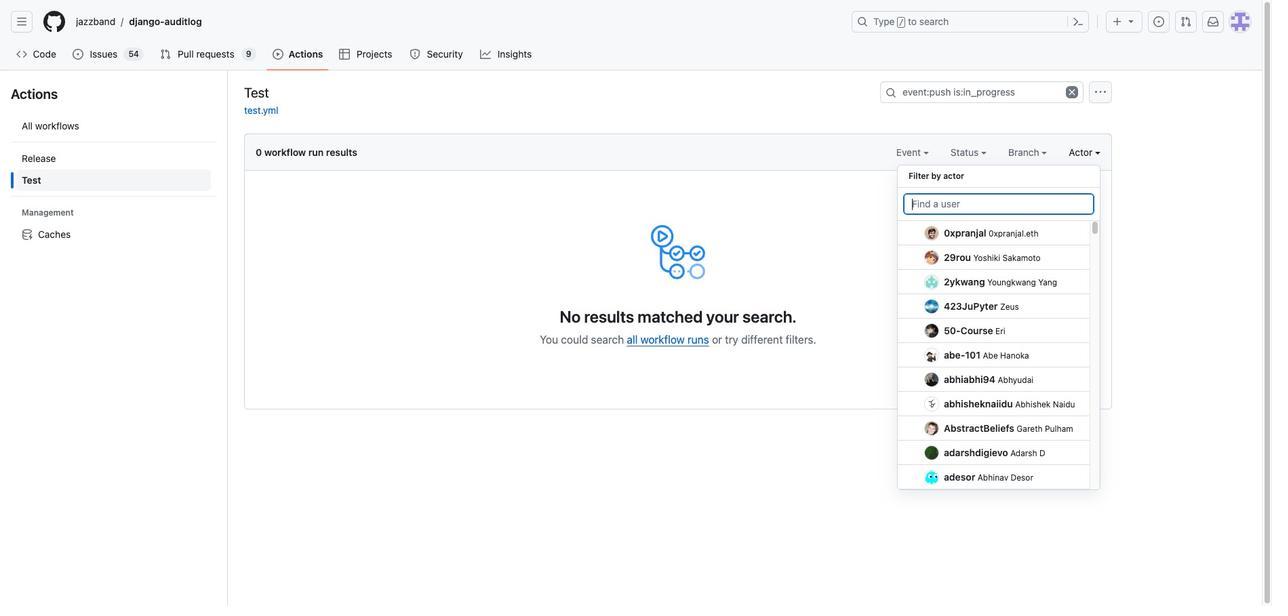 Task type: describe. For each thing, give the bounding box(es) containing it.
actor
[[1069, 146, 1095, 158]]

/ for type
[[899, 18, 904, 27]]

jazzband link
[[71, 11, 121, 33]]

abe-101 abe hanoka
[[944, 349, 1029, 361]]

django-
[[129, 16, 165, 27]]

pull
[[178, 48, 194, 60]]

desor
[[1011, 473, 1034, 483]]

security
[[427, 48, 463, 60]]

abstractbeliefs
[[944, 422, 1014, 434]]

@abhisheknaiidu image
[[925, 397, 939, 411]]

matched
[[638, 307, 703, 326]]

release link
[[16, 148, 211, 170]]

run
[[308, 146, 324, 158]]

try
[[725, 334, 738, 346]]

0
[[256, 146, 262, 158]]

search image
[[886, 87, 897, 98]]

abhyudai
[[998, 375, 1034, 385]]

all workflows link
[[16, 115, 211, 137]]

jazzband
[[76, 16, 115, 27]]

security link
[[404, 44, 469, 64]]

@adarshdigievo image
[[925, 446, 939, 459]]

course
[[961, 325, 993, 336]]

release
[[22, 153, 56, 164]]

by
[[932, 171, 941, 181]]

filter
[[909, 171, 929, 181]]

or
[[712, 334, 722, 346]]

code link
[[11, 44, 62, 64]]

event
[[896, 146, 923, 158]]

@adesor image
[[925, 470, 939, 484]]

you could search all workflow runs or try different filters.
[[540, 334, 816, 346]]

projects
[[357, 48, 392, 60]]

@0xpranjal image
[[925, 226, 939, 240]]

0 horizontal spatial results
[[326, 146, 357, 158]]

management
[[22, 208, 74, 218]]

abe
[[983, 351, 998, 361]]

9
[[246, 49, 251, 59]]

menu containing 0xpranjal
[[897, 159, 1101, 501]]

2ykwang youngkwang yang
[[944, 276, 1057, 288]]

youngkwang
[[987, 277, 1036, 288]]

caches
[[38, 229, 71, 240]]

2ykwang
[[944, 276, 985, 288]]

requests
[[196, 48, 234, 60]]

issue opened image for git pull request image
[[73, 49, 84, 60]]

naidu
[[1053, 399, 1075, 410]]

d
[[1040, 448, 1046, 458]]

abhiabhi94 abhyudai
[[944, 374, 1034, 385]]

1 horizontal spatial workflow
[[641, 334, 685, 346]]

actor
[[943, 171, 964, 181]]

adarsh
[[1011, 448, 1037, 458]]

0 workflow run results
[[256, 146, 357, 158]]

pull requests
[[178, 48, 234, 60]]

issue opened image for git pull request icon
[[1154, 16, 1164, 27]]

all workflows
[[22, 120, 79, 132]]

gareth
[[1017, 424, 1043, 434]]

no
[[560, 307, 581, 326]]

abhiabhi94
[[944, 374, 996, 385]]

no results matched your search.
[[560, 307, 797, 326]]

git pull request image
[[1181, 16, 1192, 27]]

adarshdigievo
[[944, 447, 1008, 458]]

all
[[627, 334, 638, 346]]

could
[[561, 334, 588, 346]]

adarshdigievo adarsh d
[[944, 447, 1046, 458]]

abhisheknaiidu abhishek naidu
[[944, 398, 1075, 410]]

@abstractbeliefs image
[[925, 421, 939, 435]]

1 horizontal spatial test
[[244, 84, 269, 100]]

abstractbeliefs gareth pulham
[[944, 422, 1073, 434]]

runs
[[688, 334, 709, 346]]

0 horizontal spatial actions
[[11, 86, 58, 102]]

projects link
[[334, 44, 399, 64]]

list containing all workflows
[[11, 110, 216, 251]]

your
[[706, 307, 739, 326]]

branch
[[1008, 146, 1042, 158]]

54
[[128, 49, 139, 59]]

jazzband / django-auditlog
[[76, 16, 202, 27]]

notifications image
[[1208, 16, 1219, 27]]

0 vertical spatial actions
[[289, 48, 323, 60]]

workflows
[[35, 120, 79, 132]]

101
[[965, 349, 981, 361]]

1 horizontal spatial results
[[584, 307, 634, 326]]



Task type: locate. For each thing, give the bounding box(es) containing it.
command palette image
[[1073, 16, 1084, 27]]

/ for jazzband
[[121, 16, 124, 27]]

clear filters image
[[1066, 86, 1078, 98]]

1 vertical spatial issue opened image
[[73, 49, 84, 60]]

0xpranjal 0xpranjal.eth
[[944, 227, 1039, 239]]

list
[[71, 11, 844, 33], [11, 110, 216, 251]]

github actions image
[[651, 225, 705, 279]]

git pull request image
[[160, 49, 171, 60]]

results
[[326, 146, 357, 158], [584, 307, 634, 326]]

issues
[[90, 48, 118, 60]]

test
[[244, 84, 269, 100], [22, 174, 41, 186]]

search
[[919, 16, 949, 27], [591, 334, 624, 346]]

workflow right 0
[[264, 146, 306, 158]]

29rou yoshiki sakamoto
[[944, 252, 1041, 263]]

code image
[[16, 49, 27, 60]]

plus image
[[1112, 16, 1123, 27]]

@abhiabhi94 image
[[925, 373, 939, 386]]

@423jupyter image
[[925, 299, 939, 313]]

0 vertical spatial test
[[244, 84, 269, 100]]

eri
[[996, 326, 1006, 336]]

adesor
[[944, 471, 975, 483]]

django-auditlog link
[[124, 11, 207, 33]]

pulham
[[1045, 424, 1073, 434]]

1 vertical spatial results
[[584, 307, 634, 326]]

sakamoto
[[1003, 253, 1041, 263]]

0 horizontal spatial workflow
[[264, 146, 306, 158]]

results up all
[[584, 307, 634, 326]]

test link
[[16, 170, 211, 191]]

filters.
[[786, 334, 816, 346]]

play image
[[272, 49, 283, 60]]

list containing jazzband
[[71, 11, 844, 33]]

menu
[[897, 159, 1101, 501]]

test inside filter workflows element
[[22, 174, 41, 186]]

filter workflows element
[[16, 148, 211, 191]]

zeus
[[1000, 302, 1019, 312]]

0xpranjal
[[944, 227, 986, 239]]

1 vertical spatial workflow
[[641, 334, 685, 346]]

status
[[951, 146, 981, 158]]

1 horizontal spatial actions
[[289, 48, 323, 60]]

search right to
[[919, 16, 949, 27]]

actions up all
[[11, 86, 58, 102]]

yoshiki
[[973, 253, 1000, 263]]

shield image
[[410, 49, 420, 60]]

workflow
[[264, 146, 306, 158], [641, 334, 685, 346]]

0 vertical spatial workflow
[[264, 146, 306, 158]]

29rou
[[944, 252, 971, 263]]

@29rou image
[[925, 251, 939, 264]]

0 vertical spatial issue opened image
[[1154, 16, 1164, 27]]

1 vertical spatial test
[[22, 174, 41, 186]]

hanoka
[[1000, 351, 1029, 361]]

status button
[[951, 145, 987, 159]]

1 vertical spatial actions
[[11, 86, 58, 102]]

423jupyter zeus
[[944, 300, 1019, 312]]

/ left to
[[899, 18, 904, 27]]

/ inside type / to search
[[899, 18, 904, 27]]

/
[[121, 16, 124, 27], [899, 18, 904, 27]]

workflow down matched
[[641, 334, 685, 346]]

to
[[908, 16, 917, 27]]

Find a user text field
[[903, 193, 1095, 215]]

adesor abhinav desor
[[944, 471, 1034, 483]]

abhinav
[[978, 473, 1009, 483]]

search.
[[743, 307, 797, 326]]

actions right play icon
[[289, 48, 323, 60]]

test up test.yml
[[244, 84, 269, 100]]

@2ykwang image
[[925, 275, 939, 289]]

1 vertical spatial search
[[591, 334, 624, 346]]

code
[[33, 48, 56, 60]]

triangle down image
[[1126, 16, 1137, 26]]

1 horizontal spatial issue opened image
[[1154, 16, 1164, 27]]

issue opened image left git pull request icon
[[1154, 16, 1164, 27]]

graph image
[[480, 49, 491, 60]]

abe-
[[944, 349, 965, 361]]

@50 course image
[[925, 324, 939, 337]]

type
[[873, 16, 895, 27]]

0 horizontal spatial issue opened image
[[73, 49, 84, 60]]

0 vertical spatial search
[[919, 16, 949, 27]]

1 horizontal spatial search
[[919, 16, 949, 27]]

@abe 101 image
[[925, 348, 939, 362]]

caches link
[[16, 224, 211, 245]]

actions link
[[267, 44, 329, 64]]

1 horizontal spatial /
[[899, 18, 904, 27]]

you
[[540, 334, 558, 346]]

0 vertical spatial list
[[71, 11, 844, 33]]

yang
[[1038, 277, 1057, 288]]

homepage image
[[43, 11, 65, 33]]

issue opened image
[[1154, 16, 1164, 27], [73, 49, 84, 60]]

0 horizontal spatial /
[[121, 16, 124, 27]]

0 horizontal spatial test
[[22, 174, 41, 186]]

show workflow options image
[[1095, 87, 1106, 98]]

0xpranjal.eth
[[989, 229, 1039, 239]]

50-course eri
[[944, 325, 1006, 336]]

50-
[[944, 325, 961, 336]]

actor button
[[1069, 145, 1101, 159]]

insights link
[[475, 44, 538, 64]]

/ left "django-" at left
[[121, 16, 124, 27]]

1 vertical spatial list
[[11, 110, 216, 251]]

/ inside jazzband / django-auditlog
[[121, 16, 124, 27]]

event button
[[896, 145, 929, 159]]

0 vertical spatial results
[[326, 146, 357, 158]]

search left all
[[591, 334, 624, 346]]

0 horizontal spatial search
[[591, 334, 624, 346]]

abhisheknaiidu
[[944, 398, 1013, 410]]

insights
[[498, 48, 532, 60]]

test.yml
[[244, 104, 278, 116]]

actions
[[289, 48, 323, 60], [11, 86, 58, 102]]

filter by actor
[[909, 171, 964, 181]]

table image
[[339, 49, 350, 60]]

all
[[22, 120, 33, 132]]

results right run on the top left of the page
[[326, 146, 357, 158]]

different
[[741, 334, 783, 346]]

test.yml link
[[244, 104, 278, 116]]

auditlog
[[165, 16, 202, 27]]

issue opened image left issues
[[73, 49, 84, 60]]

None search field
[[880, 81, 1084, 103]]

abhishek
[[1015, 399, 1051, 410]]

type / to search
[[873, 16, 949, 27]]

test down release
[[22, 174, 41, 186]]

423jupyter
[[944, 300, 998, 312]]



Task type: vqa. For each thing, say whether or not it's contained in the screenshot.


